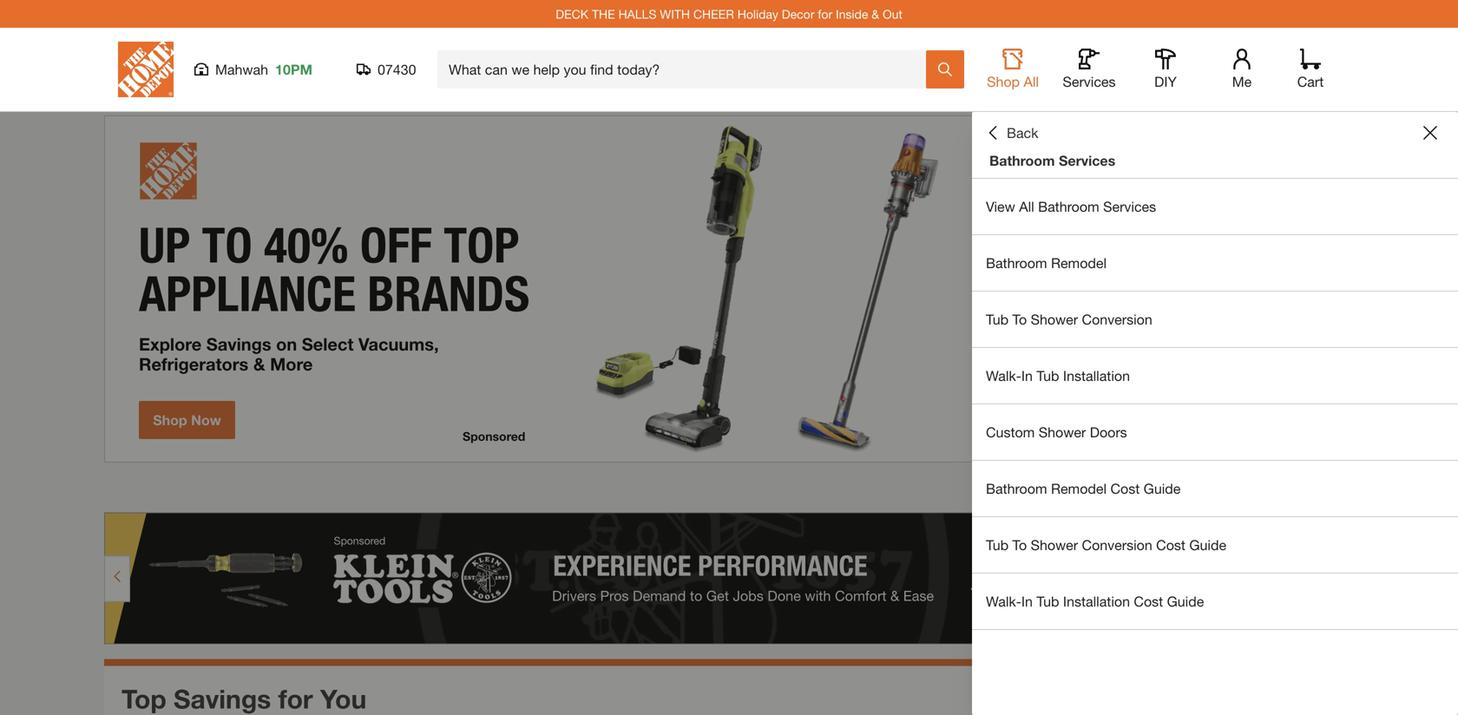 Task type: vqa. For each thing, say whether or not it's contained in the screenshot.
each to the left
no



Task type: describe. For each thing, give the bounding box(es) containing it.
deck the halls with cheer holiday decor for inside & out
[[556, 7, 903, 21]]

cheer
[[694, 7, 734, 21]]

1 horizontal spatial for
[[818, 7, 833, 21]]

back button
[[986, 124, 1039, 142]]

savings
[[174, 683, 271, 714]]

drawer close image
[[1424, 126, 1438, 140]]

me
[[1232, 73, 1252, 90]]

1 vertical spatial services
[[1059, 152, 1116, 169]]

walk-in tub installation
[[986, 368, 1130, 384]]

view all bathroom services
[[986, 198, 1156, 215]]

mahwah 10pm
[[215, 61, 313, 78]]

bathroom for bathroom remodel
[[986, 255, 1047, 271]]

&
[[872, 7, 879, 21]]

holiday
[[738, 7, 779, 21]]

07430 button
[[357, 61, 417, 78]]

bathroom remodel cost guide
[[986, 481, 1181, 497]]

inside
[[836, 7, 868, 21]]

walk- for walk-in tub installation cost guide
[[986, 593, 1022, 610]]

tub to shower conversion cost guide link
[[972, 517, 1458, 573]]

with
[[660, 7, 690, 21]]

deck the halls with cheer holiday decor for inside & out link
[[556, 7, 903, 21]]

services inside view all bathroom services link
[[1103, 198, 1156, 215]]

doors
[[1090, 424, 1127, 441]]

menu containing view all bathroom services
[[972, 179, 1458, 630]]

walk-in tub installation cost guide link
[[972, 574, 1458, 629]]

diy button
[[1138, 49, 1194, 90]]

to for tub to shower conversion
[[1013, 311, 1027, 328]]

cart link
[[1292, 49, 1330, 90]]

the
[[592, 7, 615, 21]]

bathroom remodel link
[[972, 235, 1458, 291]]

feedback link image
[[1435, 293, 1458, 387]]

bathroom down bathroom services
[[1038, 198, 1100, 215]]

services button
[[1062, 49, 1117, 90]]

remodel for bathroom remodel
[[1051, 255, 1107, 271]]

conversion for tub to shower conversion cost guide
[[1082, 537, 1153, 553]]

all for view
[[1019, 198, 1035, 215]]

installation for walk-in tub installation
[[1063, 368, 1130, 384]]

custom
[[986, 424, 1035, 441]]

view
[[986, 198, 1015, 215]]

mahwah
[[215, 61, 268, 78]]

bathroom remodel cost guide link
[[972, 461, 1458, 517]]

bathroom remodel
[[986, 255, 1107, 271]]



Task type: locate. For each thing, give the bounding box(es) containing it.
custom shower doors
[[986, 424, 1127, 441]]

0 vertical spatial walk-
[[986, 368, 1022, 384]]

for
[[818, 7, 833, 21], [278, 683, 313, 714]]

1 conversion from the top
[[1082, 311, 1153, 328]]

cost down doors
[[1111, 481, 1140, 497]]

installation down tub to shower conversion cost guide
[[1063, 593, 1130, 610]]

1 walk- from the top
[[986, 368, 1022, 384]]

1 vertical spatial walk-
[[986, 593, 1022, 610]]

in for walk-in tub installation
[[1022, 368, 1033, 384]]

walk- inside "walk-in tub installation cost guide" link
[[986, 593, 1022, 610]]

to down bathroom remodel cost guide
[[1013, 537, 1027, 553]]

1 vertical spatial shower
[[1039, 424, 1086, 441]]

menu
[[972, 179, 1458, 630]]

shower
[[1031, 311, 1078, 328], [1039, 424, 1086, 441], [1031, 537, 1078, 553]]

cost for installation
[[1134, 593, 1163, 610]]

2 vertical spatial guide
[[1167, 593, 1204, 610]]

0 vertical spatial all
[[1024, 73, 1039, 90]]

decor
[[782, 7, 815, 21]]

conversion for tub to shower conversion
[[1082, 311, 1153, 328]]

back
[[1007, 125, 1039, 141]]

walk-
[[986, 368, 1022, 384], [986, 593, 1022, 610]]

all right shop
[[1024, 73, 1039, 90]]

guide down bathroom remodel cost guide link
[[1190, 537, 1227, 553]]

bathroom services
[[990, 152, 1116, 169]]

shop all button
[[985, 49, 1041, 90]]

all
[[1024, 73, 1039, 90], [1019, 198, 1035, 215]]

shop
[[987, 73, 1020, 90]]

1 vertical spatial guide
[[1190, 537, 1227, 553]]

halls
[[619, 7, 657, 21]]

top savings for you
[[122, 683, 367, 714]]

remodel for bathroom remodel cost guide
[[1051, 481, 1107, 497]]

conversion up 'walk-in tub installation'
[[1082, 311, 1153, 328]]

2 conversion from the top
[[1082, 537, 1153, 553]]

bathroom
[[990, 152, 1055, 169], [1038, 198, 1100, 215], [986, 255, 1047, 271], [986, 481, 1047, 497]]

1 to from the top
[[1013, 311, 1027, 328]]

1 installation from the top
[[1063, 368, 1130, 384]]

bathroom for bathroom remodel cost guide
[[986, 481, 1047, 497]]

shower left doors
[[1039, 424, 1086, 441]]

1 vertical spatial installation
[[1063, 593, 1130, 610]]

cost for conversion
[[1156, 537, 1186, 553]]

0 vertical spatial in
[[1022, 368, 1033, 384]]

all right view
[[1019, 198, 1035, 215]]

guide for walk-in tub installation cost guide
[[1167, 593, 1204, 610]]

cost down tub to shower conversion cost guide
[[1134, 593, 1163, 610]]

walk-in tub installation cost guide
[[986, 593, 1204, 610]]

for left inside
[[818, 7, 833, 21]]

conversion inside the tub to shower conversion link
[[1082, 311, 1153, 328]]

deck
[[556, 7, 589, 21]]

tub to shower conversion link
[[972, 292, 1458, 347]]

shower up 'walk-in tub installation'
[[1031, 311, 1078, 328]]

bathroom down back
[[990, 152, 1055, 169]]

installation
[[1063, 368, 1130, 384], [1063, 593, 1130, 610]]

for left you
[[278, 683, 313, 714]]

1 remodel from the top
[[1051, 255, 1107, 271]]

1 vertical spatial all
[[1019, 198, 1035, 215]]

cost
[[1111, 481, 1140, 497], [1156, 537, 1186, 553], [1134, 593, 1163, 610]]

1 in from the top
[[1022, 368, 1033, 384]]

shower for tub to shower conversion cost guide
[[1031, 537, 1078, 553]]

services
[[1063, 73, 1116, 90], [1059, 152, 1116, 169], [1103, 198, 1156, 215]]

1 vertical spatial remodel
[[1051, 481, 1107, 497]]

in
[[1022, 368, 1033, 384], [1022, 593, 1033, 610]]

custom shower doors link
[[972, 405, 1458, 460]]

top
[[122, 683, 166, 714]]

cost down bathroom remodel cost guide link
[[1156, 537, 1186, 553]]

2 remodel from the top
[[1051, 481, 1107, 497]]

in for walk-in tub installation cost guide
[[1022, 593, 1033, 610]]

2 vertical spatial cost
[[1134, 593, 1163, 610]]

remodel down view all bathroom services
[[1051, 255, 1107, 271]]

shop all
[[987, 73, 1039, 90]]

out
[[883, 7, 903, 21]]

tub to shower conversion cost guide
[[986, 537, 1227, 553]]

guide for tub to shower conversion cost guide
[[1190, 537, 1227, 553]]

What can we help you find today? search field
[[449, 51, 925, 88]]

bathroom down custom at right bottom
[[986, 481, 1047, 497]]

installation up doors
[[1063, 368, 1130, 384]]

2 vertical spatial shower
[[1031, 537, 1078, 553]]

shower down bathroom remodel cost guide
[[1031, 537, 1078, 553]]

guide down custom shower doors link
[[1144, 481, 1181, 497]]

cart
[[1298, 73, 1324, 90]]

0 vertical spatial for
[[818, 7, 833, 21]]

10pm
[[275, 61, 313, 78]]

0 vertical spatial conversion
[[1082, 311, 1153, 328]]

walk- for walk-in tub installation
[[986, 368, 1022, 384]]

2 walk- from the top
[[986, 593, 1022, 610]]

shower inside the tub to shower conversion link
[[1031, 311, 1078, 328]]

0 vertical spatial shower
[[1031, 311, 1078, 328]]

1 vertical spatial in
[[1022, 593, 1033, 610]]

diy
[[1155, 73, 1177, 90]]

0 vertical spatial guide
[[1144, 481, 1181, 497]]

0 vertical spatial installation
[[1063, 368, 1130, 384]]

to down bathroom remodel
[[1013, 311, 1027, 328]]

0 vertical spatial to
[[1013, 311, 1027, 328]]

1 vertical spatial conversion
[[1082, 537, 1153, 553]]

to
[[1013, 311, 1027, 328], [1013, 537, 1027, 553]]

2 installation from the top
[[1063, 593, 1130, 610]]

remodel
[[1051, 255, 1107, 271], [1051, 481, 1107, 497]]

1 vertical spatial for
[[278, 683, 313, 714]]

walk- inside walk-in tub installation link
[[986, 368, 1022, 384]]

conversion inside tub to shower conversion cost guide link
[[1082, 537, 1153, 553]]

conversion up walk-in tub installation cost guide
[[1082, 537, 1153, 553]]

view all bathroom services link
[[972, 179, 1458, 234]]

07430
[[378, 61, 416, 78]]

you
[[320, 683, 367, 714]]

services inside services button
[[1063, 73, 1116, 90]]

guide
[[1144, 481, 1181, 497], [1190, 537, 1227, 553], [1167, 593, 1204, 610]]

0 vertical spatial remodel
[[1051, 255, 1107, 271]]

tub
[[986, 311, 1009, 328], [1037, 368, 1060, 384], [986, 537, 1009, 553], [1037, 593, 1060, 610]]

1 vertical spatial cost
[[1156, 537, 1186, 553]]

0 vertical spatial services
[[1063, 73, 1116, 90]]

the home depot logo image
[[118, 42, 174, 97]]

bathroom down view
[[986, 255, 1047, 271]]

installation for walk-in tub installation cost guide
[[1063, 593, 1130, 610]]

bathroom for bathroom services
[[990, 152, 1055, 169]]

shower for tub to shower conversion
[[1031, 311, 1078, 328]]

1 vertical spatial to
[[1013, 537, 1027, 553]]

me button
[[1214, 49, 1270, 90]]

walk-in tub installation link
[[972, 348, 1458, 404]]

2 in from the top
[[1022, 593, 1033, 610]]

conversion
[[1082, 311, 1153, 328], [1082, 537, 1153, 553]]

to for tub to shower conversion cost guide
[[1013, 537, 1027, 553]]

shower inside tub to shower conversion cost guide link
[[1031, 537, 1078, 553]]

2 to from the top
[[1013, 537, 1027, 553]]

shower inside custom shower doors link
[[1039, 424, 1086, 441]]

guide down tub to shower conversion cost guide link
[[1167, 593, 1204, 610]]

remodel down custom shower doors
[[1051, 481, 1107, 497]]

tub to shower conversion
[[986, 311, 1153, 328]]

all for shop
[[1024, 73, 1039, 90]]

0 vertical spatial cost
[[1111, 481, 1140, 497]]

all inside button
[[1024, 73, 1039, 90]]

2 vertical spatial services
[[1103, 198, 1156, 215]]

0 horizontal spatial for
[[278, 683, 313, 714]]



